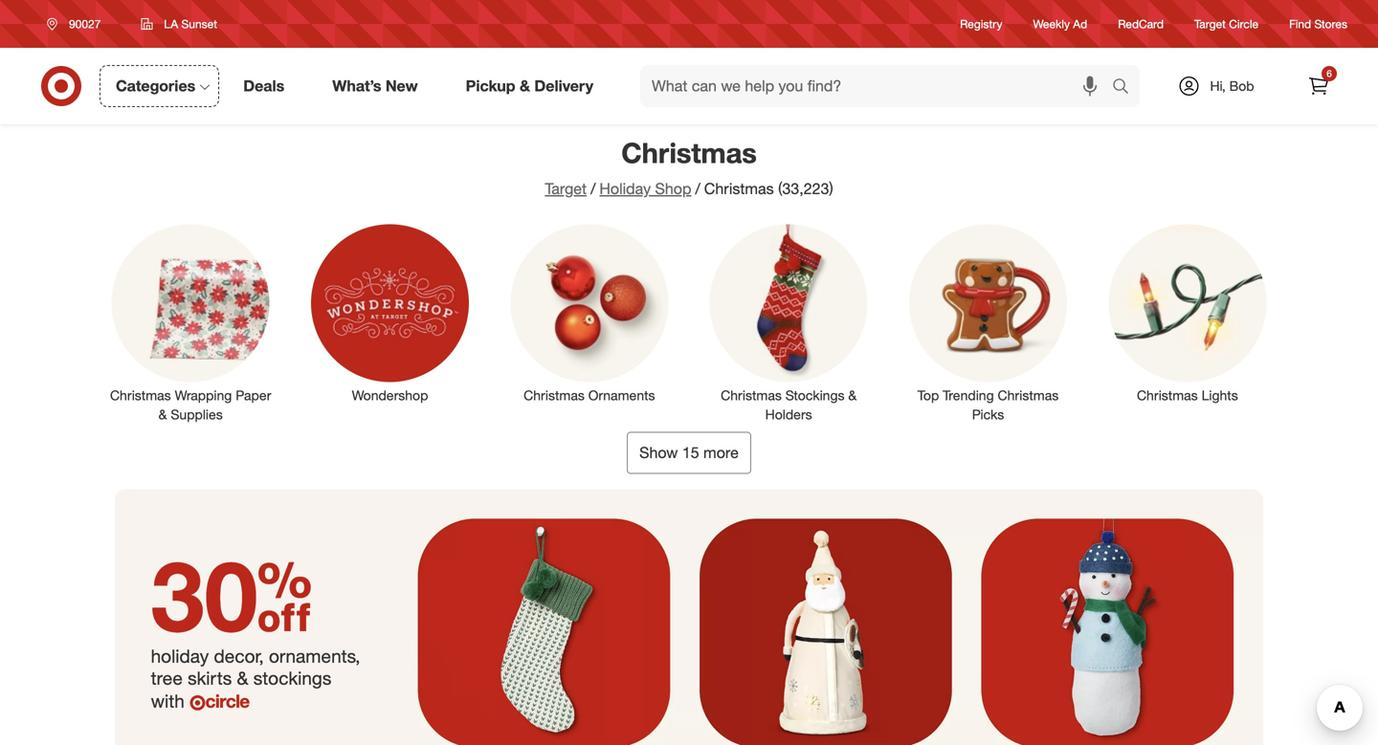 Task type: describe. For each thing, give the bounding box(es) containing it.
stores
[[1315, 17, 1348, 31]]

& right pickup
[[520, 77, 530, 95]]

weekly ad link
[[1034, 16, 1088, 32]]

registry
[[961, 17, 1003, 31]]

christmas ornaments
[[524, 387, 656, 404]]

show 15 more button
[[627, 432, 752, 475]]

lights
[[1202, 387, 1239, 404]]

holiday shop link
[[600, 180, 692, 198]]

wondershop
[[352, 387, 428, 404]]

picks
[[973, 407, 1005, 423]]

registry link
[[961, 16, 1003, 32]]

find stores link
[[1290, 16, 1348, 32]]

find
[[1290, 17, 1312, 31]]

deals
[[243, 77, 285, 95]]

christmas right shop
[[705, 180, 774, 198]]

more
[[704, 444, 739, 463]]

ornaments
[[589, 387, 656, 404]]

ad
[[1074, 17, 1088, 31]]

christmas for christmas ornaments
[[524, 387, 585, 404]]

christmas lights
[[1138, 387, 1239, 404]]

holiday
[[151, 646, 209, 668]]

tree
[[151, 668, 183, 690]]

& inside christmas stockings & holders
[[849, 387, 857, 404]]

shop
[[656, 180, 692, 198]]

find stores
[[1290, 17, 1348, 31]]

christmas stockings & holders
[[721, 387, 857, 423]]

what's new link
[[316, 65, 442, 107]]

90027
[[69, 17, 101, 31]]

christmas lights link
[[1096, 221, 1280, 406]]

ornaments,
[[269, 646, 361, 668]]

what's
[[333, 77, 382, 95]]

search
[[1104, 79, 1150, 97]]

target circle
[[1195, 17, 1259, 31]]

pickup & delivery
[[466, 77, 594, 95]]

pickup & delivery link
[[450, 65, 618, 107]]

What can we help you find? suggestions appear below search field
[[641, 65, 1118, 107]]

christmas for christmas target / holiday shop / christmas (33,223)
[[622, 136, 757, 170]]

christmas stockings & holders link
[[697, 221, 881, 425]]

hi,
[[1211, 78, 1226, 94]]

circle
[[1230, 17, 1259, 31]]

christmas inside 'top trending christmas picks'
[[998, 387, 1059, 404]]

stockings
[[786, 387, 845, 404]]

christmas for christmas wrapping paper & supplies
[[110, 387, 171, 404]]

target inside christmas target / holiday shop / christmas (33,223)
[[545, 180, 587, 198]]

top trending christmas picks link
[[897, 221, 1081, 425]]

15
[[683, 444, 700, 463]]

bob
[[1230, 78, 1255, 94]]

christmas target / holiday shop / christmas (33,223)
[[545, 136, 834, 198]]

weekly ad
[[1034, 17, 1088, 31]]

top trending christmas picks
[[918, 387, 1059, 423]]

decor,
[[214, 646, 264, 668]]

search button
[[1104, 65, 1150, 111]]

holiday
[[600, 180, 651, 198]]

circle
[[205, 691, 250, 713]]

christmas for christmas stockings & holders
[[721, 387, 782, 404]]

categories
[[116, 77, 196, 95]]

wondershop link
[[298, 221, 482, 406]]

christmas for christmas lights
[[1138, 387, 1199, 404]]

stockings
[[254, 668, 332, 690]]

la sunset button
[[129, 7, 230, 41]]

delivery
[[535, 77, 594, 95]]



Task type: locate. For each thing, give the bounding box(es) containing it.
christmas ornaments link
[[498, 221, 682, 406]]

90027 button
[[34, 7, 121, 41]]

deals link
[[227, 65, 309, 107]]

christmas
[[622, 136, 757, 170], [705, 180, 774, 198], [110, 387, 171, 404], [524, 387, 585, 404], [721, 387, 782, 404], [998, 387, 1059, 404], [1138, 387, 1199, 404]]

0 horizontal spatial target
[[545, 180, 587, 198]]

christmas inside christmas wrapping paper & supplies
[[110, 387, 171, 404]]

& inside "holiday decor, ornaments, tree skirts & stockings with"
[[237, 668, 248, 690]]

target
[[1195, 17, 1227, 31], [545, 180, 587, 198]]

christmas left 'lights' on the bottom of page
[[1138, 387, 1199, 404]]

sunset
[[181, 17, 217, 31]]

(33,223)
[[779, 180, 834, 198]]

1 / from the left
[[591, 180, 596, 198]]

& right stockings
[[849, 387, 857, 404]]

supplies
[[171, 407, 223, 423]]

& inside christmas wrapping paper & supplies
[[159, 407, 167, 423]]

1 horizontal spatial /
[[696, 180, 701, 198]]

with
[[151, 691, 185, 713]]

skirts
[[188, 668, 232, 690]]

paper
[[236, 387, 271, 404]]

0 horizontal spatial /
[[591, 180, 596, 198]]

/
[[591, 180, 596, 198], [696, 180, 701, 198]]

christmas inside christmas stockings & holders
[[721, 387, 782, 404]]

weekly
[[1034, 17, 1071, 31]]

christmas left the ornaments
[[524, 387, 585, 404]]

redcard
[[1119, 17, 1164, 31]]

& up circle
[[237, 668, 248, 690]]

show 15 more
[[640, 444, 739, 463]]

2 / from the left
[[696, 180, 701, 198]]

1 horizontal spatial target
[[1195, 17, 1227, 31]]

30
[[151, 537, 313, 655]]

redcard link
[[1119, 16, 1164, 32]]

christmas wrapping paper & supplies
[[110, 387, 271, 423]]

christmas wrapping paper & supplies link
[[99, 221, 283, 425]]

hi, bob
[[1211, 78, 1255, 94]]

& left supplies
[[159, 407, 167, 423]]

wrapping
[[175, 387, 232, 404]]

holiday decor, ornaments, tree skirts & stockings with
[[151, 646, 361, 713]]

6
[[1327, 68, 1333, 79]]

show
[[640, 444, 678, 463]]

target left the holiday
[[545, 180, 587, 198]]

target circle link
[[1195, 16, 1259, 32]]

categories link
[[100, 65, 220, 107]]

trending
[[943, 387, 995, 404]]

la sunset
[[164, 17, 217, 31]]

christmas up holders
[[721, 387, 782, 404]]

1 vertical spatial target
[[545, 180, 587, 198]]

&
[[520, 77, 530, 95], [849, 387, 857, 404], [159, 407, 167, 423], [237, 668, 248, 690]]

target left circle
[[1195, 17, 1227, 31]]

la
[[164, 17, 178, 31]]

christmas up shop
[[622, 136, 757, 170]]

holders
[[766, 407, 813, 423]]

pickup
[[466, 77, 516, 95]]

0 vertical spatial target
[[1195, 17, 1227, 31]]

christmas up supplies
[[110, 387, 171, 404]]

target link
[[545, 180, 587, 198]]

/ right target link
[[591, 180, 596, 198]]

6 link
[[1299, 65, 1341, 107]]

what's new
[[333, 77, 418, 95]]

christmas up picks
[[998, 387, 1059, 404]]

top
[[918, 387, 940, 404]]

new
[[386, 77, 418, 95]]

/ right shop
[[696, 180, 701, 198]]



Task type: vqa. For each thing, say whether or not it's contained in the screenshot.
Free associated with Star Wars Jedi: Survivor - Xbox Series X
no



